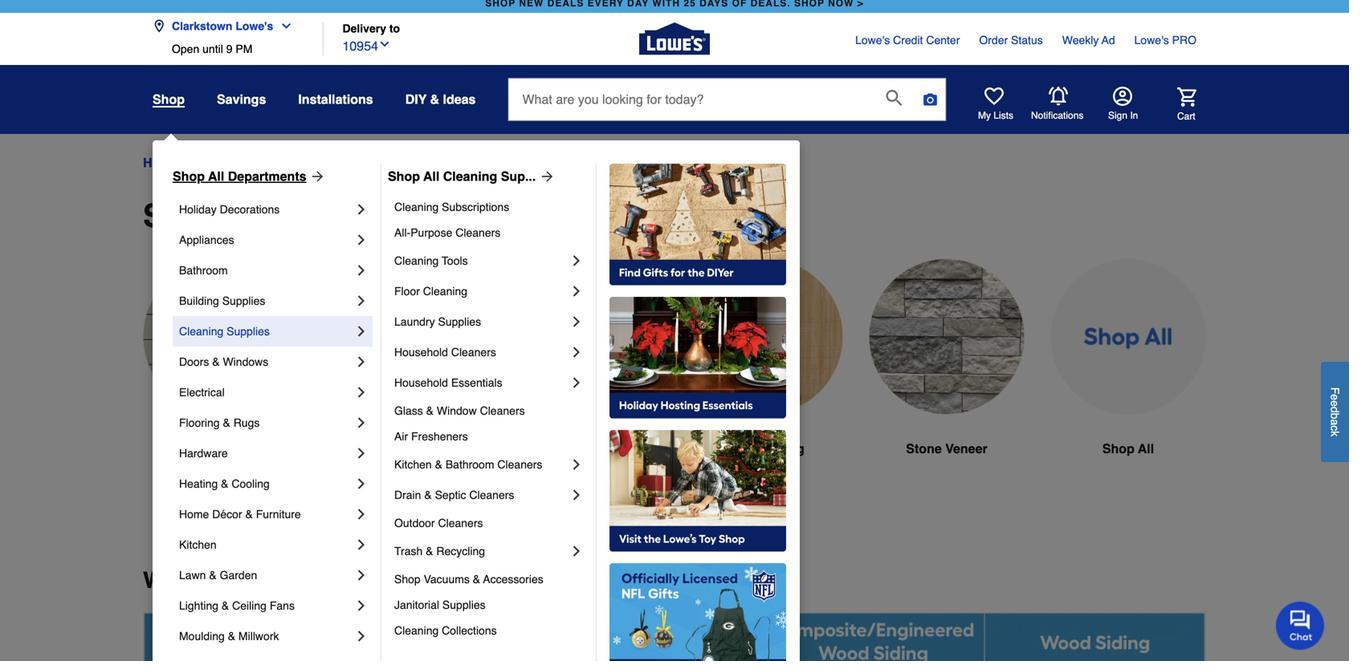 Task type: locate. For each thing, give the bounding box(es) containing it.
1 horizontal spatial kitchen
[[394, 459, 432, 471]]

f
[[1329, 388, 1342, 394]]

installations
[[298, 92, 373, 107]]

electrical
[[179, 386, 225, 399]]

vinyl
[[184, 442, 215, 457]]

fiber cement siding link
[[324, 259, 480, 497]]

lowe's inside lowe's pro link
[[1134, 34, 1169, 47]]

cleaners down air fresheners link
[[497, 459, 542, 471]]

bathroom
[[179, 264, 228, 277], [446, 459, 494, 471]]

& right drain
[[424, 489, 432, 502]]

ad
[[1102, 34, 1115, 47]]

2 horizontal spatial shop
[[1102, 442, 1135, 457]]

moulding & millwork
[[179, 630, 279, 643]]

supplies up "household cleaners"
[[438, 316, 481, 328]]

& for doors & windows link
[[212, 356, 220, 369]]

cleaning up doors
[[179, 325, 223, 338]]

all for cleaning
[[423, 169, 440, 184]]

arrow right image inside shop all departments link
[[306, 169, 326, 185]]

ceiling
[[232, 600, 267, 613]]

search image
[[886, 90, 902, 106]]

all-
[[394, 226, 411, 239]]

& inside trash & recycling link
[[426, 545, 433, 558]]

household for household cleaners
[[394, 346, 448, 359]]

1 household from the top
[[394, 346, 448, 359]]

& inside diy & ideas button
[[430, 92, 439, 107]]

cleaning collections link
[[394, 618, 585, 644]]

kitchen down fiber cement siding
[[394, 459, 432, 471]]

bathroom link
[[179, 255, 353, 286]]

& right décor
[[245, 508, 253, 521]]

1 horizontal spatial chevron down image
[[378, 38, 391, 51]]

1 horizontal spatial bathroom
[[446, 459, 494, 471]]

1 horizontal spatial home
[[179, 508, 209, 521]]

open until 9 pm
[[172, 43, 252, 55]]

cleaning inside 'link'
[[394, 625, 439, 638]]

lawn & garden
[[179, 569, 257, 582]]

0 horizontal spatial arrow right image
[[306, 169, 326, 185]]

building
[[193, 155, 244, 170], [179, 295, 219, 308]]

cleaning up all-
[[394, 201, 439, 214]]

building for the bottommost building supplies link
[[179, 295, 219, 308]]

weekly ad link
[[1062, 32, 1115, 48]]

shop for shop all departments
[[173, 169, 205, 184]]

1 vertical spatial shop
[[1102, 442, 1135, 457]]

e
[[1329, 394, 1342, 401], [1329, 401, 1342, 407]]

trash
[[394, 545, 423, 558]]

janitorial supplies link
[[394, 593, 585, 618]]

building up holiday decorations
[[193, 155, 244, 170]]

supplies up cleaning supplies
[[222, 295, 265, 308]]

household essentials link
[[394, 368, 569, 398]]

& left the millwork
[[228, 630, 235, 643]]

chevron right image for lighting & ceiling fans
[[353, 598, 369, 614]]

décor
[[212, 508, 242, 521]]

chevron right image for household essentials
[[569, 375, 585, 391]]

1 vertical spatial home
[[179, 508, 209, 521]]

supplies up windows
[[227, 325, 270, 338]]

supplies
[[248, 155, 301, 170], [222, 295, 265, 308], [438, 316, 481, 328], [227, 325, 270, 338], [442, 599, 486, 612]]

b
[[1329, 413, 1342, 419]]

c
[[1329, 426, 1342, 431]]

& inside the moulding & millwork link
[[228, 630, 235, 643]]

& inside home décor & furniture link
[[245, 508, 253, 521]]

lowe's credit center link
[[855, 32, 960, 48]]

0 horizontal spatial chevron down image
[[273, 20, 293, 33]]

lowe's inside the lowe's credit center link
[[855, 34, 890, 47]]

& left cooling
[[221, 478, 228, 491]]

chevron right image for doors & windows
[[353, 354, 369, 370]]

shop
[[153, 92, 185, 107], [1102, 442, 1135, 457], [394, 573, 421, 586]]

kitchen link
[[179, 530, 353, 561]]

& inside heating & cooling link
[[221, 478, 228, 491]]

2 household from the top
[[394, 377, 448, 389]]

supplies for "janitorial supplies" link
[[442, 599, 486, 612]]

lowe's home improvement cart image
[[1177, 87, 1197, 107]]

chevron right image
[[353, 202, 369, 218], [353, 232, 369, 248], [569, 253, 585, 269], [353, 263, 369, 279], [569, 314, 585, 330], [353, 354, 369, 370], [353, 385, 369, 401], [353, 415, 369, 431], [353, 446, 369, 462], [569, 457, 585, 473], [353, 537, 369, 553], [569, 544, 585, 560], [353, 598, 369, 614]]

bathroom down appliances
[[179, 264, 228, 277]]

household inside household essentials link
[[394, 377, 448, 389]]

kitchen inside kitchen link
[[179, 539, 217, 552]]

cleaners up essentials
[[451, 346, 496, 359]]

1 vertical spatial kitchen
[[179, 539, 217, 552]]

1 vertical spatial wood
[[545, 461, 580, 476]]

1 vertical spatial building supplies link
[[179, 286, 353, 316]]

& inside doors & windows link
[[212, 356, 220, 369]]

lowe's pro link
[[1134, 32, 1197, 48]]

open
[[172, 43, 199, 55]]

cleaners down the subscriptions
[[456, 226, 501, 239]]

1 vertical spatial building
[[179, 295, 219, 308]]

sign in button
[[1108, 87, 1138, 122]]

2 horizontal spatial lowe's
[[1134, 34, 1169, 47]]

1 vertical spatial stone
[[282, 198, 371, 234]]

cleaners up recycling
[[438, 517, 483, 530]]

chevron down image
[[273, 20, 293, 33], [378, 38, 391, 51]]

shop for shop vacuums & accessories
[[394, 573, 421, 586]]

1 horizontal spatial lowe's
[[855, 34, 890, 47]]

Search Query text field
[[509, 79, 873, 120]]

my lists
[[978, 110, 1013, 121]]

0 vertical spatial chevron down image
[[273, 20, 293, 33]]

chevron right image for moulding & millwork
[[353, 629, 369, 645]]

& left rugs
[[223, 417, 230, 430]]

household down laundry
[[394, 346, 448, 359]]

until
[[202, 43, 223, 55]]

1 vertical spatial siding & stone veneer
[[143, 198, 486, 234]]

siding
[[315, 155, 351, 170], [143, 198, 241, 234], [218, 442, 257, 457], [426, 442, 465, 457], [765, 442, 804, 457], [584, 461, 623, 476]]

& inside lighting & ceiling fans link
[[222, 600, 229, 613]]

building supplies for the bottommost building supplies link
[[179, 295, 265, 308]]

veneer
[[404, 155, 445, 170], [380, 198, 486, 234], [945, 442, 988, 457]]

flooring & rugs
[[179, 417, 260, 430]]

lowe's up pm
[[236, 20, 273, 33]]

lowe's for lowe's credit center
[[855, 34, 890, 47]]

cleaning for supplies
[[179, 325, 223, 338]]

0 horizontal spatial kitchen
[[179, 539, 217, 552]]

lowe's inside clarkstown lowe's button
[[236, 20, 273, 33]]

arrow right image up holiday decorations link
[[306, 169, 326, 185]]

& for trash & recycling link
[[426, 545, 433, 558]]

1 horizontal spatial all
[[423, 169, 440, 184]]

0 vertical spatial building
[[193, 155, 244, 170]]

tan vinyl siding. image
[[143, 259, 299, 415]]

cleaning collections
[[394, 625, 497, 638]]

k
[[1329, 431, 1342, 437]]

0 horizontal spatial all
[[208, 169, 224, 184]]

chevron right image
[[569, 283, 585, 300], [353, 293, 369, 309], [353, 324, 369, 340], [569, 345, 585, 361], [569, 375, 585, 391], [353, 476, 369, 492], [569, 487, 585, 504], [353, 507, 369, 523], [353, 568, 369, 584], [353, 629, 369, 645]]

1 horizontal spatial arrow right image
[[536, 169, 555, 185]]

supplies down shop vacuums & accessories
[[442, 599, 486, 612]]

arrow right image
[[306, 169, 326, 185], [536, 169, 555, 185]]

chevron right image for lawn & garden
[[353, 568, 369, 584]]

& right trash
[[426, 545, 433, 558]]

home down shop button
[[143, 155, 179, 170]]

shop up all-
[[388, 169, 420, 184]]

household
[[394, 346, 448, 359], [394, 377, 448, 389]]

0 horizontal spatial shop
[[173, 169, 205, 184]]

clarkstown lowe's button
[[153, 10, 299, 43]]

e up d
[[1329, 394, 1342, 401]]

shop up holiday
[[173, 169, 205, 184]]

lowe's home improvement lists image
[[985, 87, 1004, 106]]

cleaning for subscriptions
[[394, 201, 439, 214]]

diy & ideas button
[[405, 85, 476, 114]]

building for the topmost building supplies link
[[193, 155, 244, 170]]

kitchen inside kitchen & bathroom cleaners link
[[394, 459, 432, 471]]

f e e d b a c k
[[1329, 388, 1342, 437]]

air fresheners link
[[394, 424, 585, 450]]

supplies up holiday decorations link
[[248, 155, 301, 170]]

all
[[208, 169, 224, 184], [423, 169, 440, 184], [1138, 442, 1154, 457]]

& for the moulding & millwork link
[[228, 630, 235, 643]]

1 vertical spatial household
[[394, 377, 448, 389]]

building supplies up cleaning supplies
[[179, 295, 265, 308]]

& for heating & cooling link
[[221, 478, 228, 491]]

cleaners up outdoor cleaners link
[[469, 489, 514, 502]]

lowe's pro
[[1134, 34, 1197, 47]]

2 shop from the left
[[388, 169, 420, 184]]

a
[[1329, 419, 1342, 426]]

0 horizontal spatial bathroom
[[179, 264, 228, 277]]

& down trash & recycling link
[[473, 573, 480, 586]]

collections
[[442, 625, 497, 638]]

shop for shop
[[153, 92, 185, 107]]

shop
[[173, 169, 205, 184], [388, 169, 420, 184]]

siding inside "siding & stone veneer" link
[[315, 155, 351, 170]]

0 vertical spatial home
[[143, 155, 179, 170]]

lowe's left pro
[[1134, 34, 1169, 47]]

gray fiber cement siding. image
[[324, 259, 480, 415]]

0 horizontal spatial shop
[[153, 92, 185, 107]]

chevron right image for cleaning supplies
[[353, 324, 369, 340]]

building supplies link
[[193, 153, 301, 173], [179, 286, 353, 316]]

heating & cooling
[[179, 478, 270, 491]]

doors & windows
[[179, 356, 268, 369]]

& inside glass & window cleaners link
[[426, 405, 434, 418]]

departments
[[228, 169, 306, 184]]

cleaners inside kitchen & bathroom cleaners link
[[497, 459, 542, 471]]

supplies for the bottommost building supplies link
[[222, 295, 265, 308]]

lowe's for lowe's pro
[[1134, 34, 1169, 47]]

building up cleaning supplies
[[179, 295, 219, 308]]

holiday decorations
[[179, 203, 280, 216]]

visit the lowe's toy shop. image
[[610, 430, 786, 553]]

lighting & ceiling fans link
[[179, 591, 353, 622]]

1 vertical spatial building supplies
[[179, 295, 265, 308]]

& down departments
[[250, 198, 273, 234]]

supplies for cleaning supplies link
[[227, 325, 270, 338]]

cleaners inside household cleaners link
[[451, 346, 496, 359]]

doors & windows link
[[179, 347, 353, 377]]

e up the b
[[1329, 401, 1342, 407]]

cleaners inside the all-purpose cleaners link
[[456, 226, 501, 239]]

home for home
[[143, 155, 179, 170]]

arrow right image up 'cleaning subscriptions' link
[[536, 169, 555, 185]]

& inside lawn & garden link
[[209, 569, 217, 582]]

right
[[299, 568, 356, 594]]

building supplies up decorations
[[193, 155, 301, 170]]

& right doors
[[212, 356, 220, 369]]

weekly
[[1062, 34, 1099, 47]]

f e e d b a c k button
[[1321, 362, 1349, 462]]

0 vertical spatial bathroom
[[179, 264, 228, 277]]

& for "siding & stone veneer" link
[[355, 155, 363, 170]]

accessories
[[483, 573, 543, 586]]

chevron right image for electrical
[[353, 385, 369, 401]]

10954 button
[[343, 35, 391, 56]]

& inside drain & septic cleaners link
[[424, 489, 432, 502]]

arrow right image inside shop all cleaning sup... link
[[536, 169, 555, 185]]

& right "lawn"
[[209, 569, 217, 582]]

supplies for the topmost building supplies link
[[248, 155, 301, 170]]

cleaning subscriptions link
[[394, 194, 585, 220]]

household inside household cleaners link
[[394, 346, 448, 359]]

building supplies link up decorations
[[193, 153, 301, 173]]

laundry supplies
[[394, 316, 481, 328]]

1 horizontal spatial shop
[[394, 573, 421, 586]]

1 horizontal spatial shop
[[388, 169, 420, 184]]

& inside kitchen & bathroom cleaners link
[[435, 459, 442, 471]]

lowe's
[[236, 20, 273, 33], [855, 34, 890, 47], [1134, 34, 1169, 47]]

delivery
[[343, 22, 386, 35]]

kitchen & bathroom cleaners
[[394, 459, 542, 471]]

furniture
[[256, 508, 301, 521]]

2 arrow right image from the left
[[536, 169, 555, 185]]

cleaning down janitorial
[[394, 625, 439, 638]]

all inside shop all link
[[1138, 442, 1154, 457]]

chevron right image for building supplies
[[353, 293, 369, 309]]

chevron right image for floor cleaning
[[569, 283, 585, 300]]

all inside shop all cleaning sup... link
[[423, 169, 440, 184]]

lawn
[[179, 569, 206, 582]]

2 vertical spatial stone
[[906, 442, 942, 457]]

lowe's left credit
[[855, 34, 890, 47]]

& down installations button
[[355, 155, 363, 170]]

holiday decorations link
[[179, 194, 353, 225]]

drain & septic cleaners link
[[394, 480, 569, 511]]

all inside shop all departments link
[[208, 169, 224, 184]]

& down fresheners
[[435, 459, 442, 471]]

siding & stone veneer down departments
[[143, 198, 486, 234]]

cleaners up air fresheners link
[[480, 405, 525, 418]]

& right glass
[[426, 405, 434, 418]]

cleaning down all-
[[394, 255, 439, 267]]

lowe's credit center
[[855, 34, 960, 47]]

all-purpose cleaners link
[[394, 220, 585, 246]]

2 vertical spatial veneer
[[945, 442, 988, 457]]

credit
[[893, 34, 923, 47]]

cleaning for tools
[[394, 255, 439, 267]]

laundry supplies link
[[394, 307, 569, 337]]

you?
[[398, 568, 453, 594]]

kitchen up "lawn"
[[179, 539, 217, 552]]

None search field
[[508, 78, 946, 136]]

essentials
[[451, 377, 502, 389]]

arrow right image for shop all departments
[[306, 169, 326, 185]]

0 vertical spatial building supplies
[[193, 155, 301, 170]]

chevron right image for kitchen
[[353, 537, 369, 553]]

0 vertical spatial siding & stone veneer
[[315, 155, 445, 170]]

& for lighting & ceiling fans link
[[222, 600, 229, 613]]

0 horizontal spatial lowe's
[[236, 20, 273, 33]]

appliances link
[[179, 225, 353, 255]]

0 vertical spatial household
[[394, 346, 448, 359]]

building supplies link up cleaning supplies
[[179, 286, 353, 316]]

lowe's home improvement logo image
[[639, 4, 710, 74]]

& right diy
[[430, 92, 439, 107]]

siding & stone veneer down diy
[[315, 155, 445, 170]]

glass & window cleaners link
[[394, 398, 585, 424]]

& inside flooring & rugs link
[[223, 417, 230, 430]]

household cleaners link
[[394, 337, 569, 368]]

0 horizontal spatial wood
[[545, 461, 580, 476]]

order status
[[979, 34, 1043, 47]]

& for lawn & garden link
[[209, 569, 217, 582]]

1 arrow right image from the left
[[306, 169, 326, 185]]

chevron right image for heating & cooling
[[353, 476, 369, 492]]

household up glass
[[394, 377, 448, 389]]

0 vertical spatial building supplies link
[[193, 153, 301, 173]]

& inside "siding & stone veneer" link
[[355, 155, 363, 170]]

composite/engineered
[[514, 442, 654, 457]]

kitchen
[[394, 459, 432, 471], [179, 539, 217, 552]]

cleaners inside glass & window cleaners link
[[480, 405, 525, 418]]

1 shop from the left
[[173, 169, 205, 184]]

& left ceiling
[[222, 600, 229, 613]]

home down 'heating'
[[179, 508, 209, 521]]

my lists link
[[978, 87, 1013, 122]]

0 vertical spatial shop
[[153, 92, 185, 107]]

1 vertical spatial chevron down image
[[378, 38, 391, 51]]

shop vacuums & accessories link
[[394, 567, 585, 593]]

1 horizontal spatial wood
[[726, 442, 762, 457]]

wood inside composite/engineered wood siding
[[545, 461, 580, 476]]

2 horizontal spatial all
[[1138, 442, 1154, 457]]

bathroom up drain & septic cleaners link
[[446, 459, 494, 471]]

0 horizontal spatial home
[[143, 155, 179, 170]]

home for home décor & furniture
[[179, 508, 209, 521]]

2 vertical spatial shop
[[394, 573, 421, 586]]

1 vertical spatial bathroom
[[446, 459, 494, 471]]

0 vertical spatial kitchen
[[394, 459, 432, 471]]

trash & recycling
[[394, 545, 485, 558]]



Task type: describe. For each thing, give the bounding box(es) containing it.
decorations
[[220, 203, 280, 216]]

cleaning up laundry supplies
[[423, 285, 467, 298]]

cleaning tools
[[394, 255, 468, 267]]

cleaning for collections
[[394, 625, 439, 638]]

brown composite siding. image
[[506, 259, 662, 415]]

shop all cleaning sup... link
[[388, 167, 555, 186]]

household essentials
[[394, 377, 502, 389]]

siding inside composite/engineered wood siding
[[584, 461, 623, 476]]

janitorial supplies
[[394, 599, 486, 612]]

all for departments
[[208, 169, 224, 184]]

recycling
[[436, 545, 485, 558]]

1 e from the top
[[1329, 394, 1342, 401]]

stone veneer
[[906, 442, 988, 457]]

fiber cement siding
[[340, 442, 465, 457]]

cleaners inside outdoor cleaners link
[[438, 517, 483, 530]]

cooling
[[232, 478, 270, 491]]

arrow right image for shop all cleaning sup...
[[536, 169, 555, 185]]

vacuums
[[424, 573, 470, 586]]

location image
[[153, 20, 165, 33]]

siding & stone veneer link
[[315, 153, 445, 173]]

septic
[[435, 489, 466, 502]]

lowe's home improvement notification center image
[[1049, 87, 1068, 106]]

building supplies for the topmost building supplies link
[[193, 155, 301, 170]]

chevron right image for holiday decorations
[[353, 202, 369, 218]]

siding inside fiber cement siding link
[[426, 442, 465, 457]]

flooring
[[179, 417, 220, 430]]

a chart comparing different siding types. image
[[143, 613, 1206, 662]]

9
[[226, 43, 232, 55]]

outdoor
[[394, 517, 435, 530]]

weekly ad
[[1062, 34, 1115, 47]]

diy
[[405, 92, 427, 107]]

purpose
[[411, 226, 452, 239]]

pro
[[1172, 34, 1197, 47]]

siding inside the wood siding link
[[765, 442, 804, 457]]

natural wood siding. image
[[687, 259, 843, 415]]

& for drain & septic cleaners link
[[424, 489, 432, 502]]

0 vertical spatial stone
[[367, 155, 400, 170]]

composite/engineered wood siding
[[514, 442, 654, 476]]

appliances
[[179, 234, 234, 247]]

vinyl siding
[[184, 442, 257, 457]]

home décor & furniture
[[179, 508, 301, 521]]

lawn & garden link
[[179, 561, 353, 591]]

chevron right image for drain & septic cleaners
[[569, 487, 585, 504]]

a section of gray stone veneer. image
[[869, 259, 1025, 415]]

laundry
[[394, 316, 435, 328]]

shop all departments link
[[173, 167, 326, 186]]

garden
[[220, 569, 257, 582]]

& for glass & window cleaners link
[[426, 405, 434, 418]]

chevron right image for appliances
[[353, 232, 369, 248]]

chevron right image for flooring & rugs
[[353, 415, 369, 431]]

in
[[1130, 110, 1138, 121]]

status
[[1011, 34, 1043, 47]]

sup...
[[501, 169, 536, 184]]

holiday hosting essentials. image
[[610, 297, 786, 419]]

shop for shop all cleaning sup...
[[388, 169, 420, 184]]

chevron down image inside clarkstown lowe's button
[[273, 20, 293, 33]]

kitchen for kitchen & bathroom cleaners
[[394, 459, 432, 471]]

cleaning up the subscriptions
[[443, 169, 497, 184]]

shop all
[[1102, 442, 1154, 457]]

chevron right image for household cleaners
[[569, 345, 585, 361]]

household for household essentials
[[394, 377, 448, 389]]

type
[[217, 568, 267, 594]]

chevron down image inside "10954" button
[[378, 38, 391, 51]]

& for kitchen & bathroom cleaners link at left bottom
[[435, 459, 442, 471]]

lowe's home improvement account image
[[1113, 87, 1132, 106]]

moulding
[[179, 630, 225, 643]]

chat invite button image
[[1276, 602, 1325, 651]]

& for diy & ideas button
[[430, 92, 439, 107]]

find gifts for the diyer. image
[[610, 164, 786, 286]]

air fresheners
[[394, 430, 468, 443]]

trash & recycling link
[[394, 536, 569, 567]]

officially licensed n f l gifts. shop now. image
[[610, 564, 786, 662]]

composite/engineered wood siding link
[[506, 259, 662, 517]]

millwork
[[238, 630, 279, 643]]

floor cleaning
[[394, 285, 467, 298]]

sign
[[1108, 110, 1128, 121]]

lighting
[[179, 600, 218, 613]]

notifications
[[1031, 110, 1084, 121]]

to
[[389, 22, 400, 35]]

cleaners inside drain & septic cleaners link
[[469, 489, 514, 502]]

10954
[[343, 39, 378, 53]]

siding inside vinyl siding link
[[218, 442, 257, 457]]

camera image
[[922, 92, 938, 108]]

1 vertical spatial veneer
[[380, 198, 486, 234]]

& for flooring & rugs link
[[223, 417, 230, 430]]

savings button
[[217, 85, 266, 114]]

home link
[[143, 153, 179, 173]]

2 e from the top
[[1329, 401, 1342, 407]]

moulding & millwork link
[[179, 622, 353, 652]]

floor cleaning link
[[394, 276, 569, 307]]

& inside the shop vacuums & accessories link
[[473, 573, 480, 586]]

sign in
[[1108, 110, 1138, 121]]

0 vertical spatial veneer
[[404, 155, 445, 170]]

chevron right image for trash & recycling
[[569, 544, 585, 560]]

glass & window cleaners
[[394, 405, 525, 418]]

chevron right image for laundry supplies
[[569, 314, 585, 330]]

holiday
[[179, 203, 217, 216]]

heating
[[179, 478, 218, 491]]

my
[[978, 110, 991, 121]]

cement
[[375, 442, 422, 457]]

rugs
[[233, 417, 260, 430]]

air
[[394, 430, 408, 443]]

chevron right image for hardware
[[353, 446, 369, 462]]

chevron right image for home décor & furniture
[[353, 507, 369, 523]]

cleaning tools link
[[394, 246, 569, 276]]

chevron right image for bathroom
[[353, 263, 369, 279]]

supplies for laundry supplies link
[[438, 316, 481, 328]]

shop for shop all
[[1102, 442, 1135, 457]]

all-purpose cleaners
[[394, 226, 501, 239]]

order
[[979, 34, 1008, 47]]

kitchen & bathroom cleaners link
[[394, 450, 569, 480]]

pm
[[236, 43, 252, 55]]

chevron right image for cleaning tools
[[569, 253, 585, 269]]

order status link
[[979, 32, 1043, 48]]

chevron right image for kitchen & bathroom cleaners
[[569, 457, 585, 473]]

lighting & ceiling fans
[[179, 600, 295, 613]]

windows
[[223, 356, 268, 369]]

clarkstown lowe's
[[172, 20, 273, 33]]

doors
[[179, 356, 209, 369]]

cleaning subscriptions
[[394, 201, 509, 214]]

which type is right for you?
[[143, 568, 453, 594]]

fans
[[270, 600, 295, 613]]

flooring & rugs link
[[179, 408, 353, 438]]

which
[[143, 568, 210, 594]]

for
[[362, 568, 392, 594]]

0 vertical spatial wood
[[726, 442, 762, 457]]

cleaning supplies
[[179, 325, 270, 338]]

hardware
[[179, 447, 228, 460]]

kitchen for kitchen
[[179, 539, 217, 552]]

shop all. image
[[1050, 259, 1206, 415]]

window
[[437, 405, 477, 418]]

cart button
[[1155, 87, 1197, 123]]



Task type: vqa. For each thing, say whether or not it's contained in the screenshot.
torque
no



